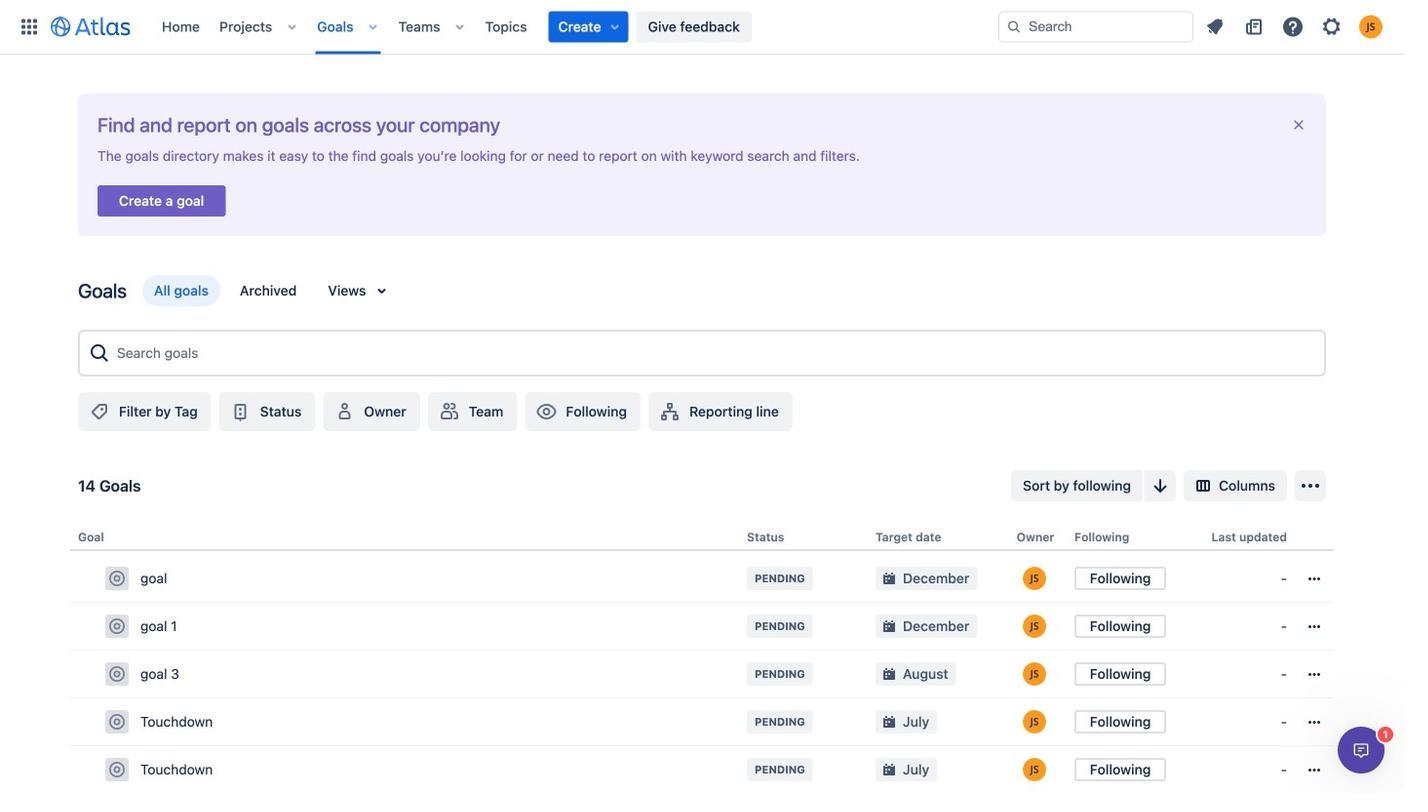 Task type: vqa. For each thing, say whether or not it's contained in the screenshot.
the topmost Browse all image
no



Task type: describe. For each thing, give the bounding box(es) containing it.
following image
[[535, 400, 558, 423]]

top element
[[12, 0, 999, 54]]

search image
[[1007, 19, 1022, 35]]

goal image
[[109, 571, 125, 586]]

Search goals field
[[111, 336, 1317, 371]]

search goals image
[[88, 341, 111, 365]]

touchdown image
[[109, 762, 125, 778]]

reverse sort order image
[[1149, 474, 1173, 498]]

goal 1 image
[[109, 619, 125, 634]]

help image
[[1282, 15, 1305, 39]]

more icon image
[[1303, 758, 1327, 782]]



Task type: locate. For each thing, give the bounding box(es) containing it.
None search field
[[999, 11, 1194, 42]]

goal 3 image
[[109, 666, 125, 682]]

banner
[[0, 0, 1405, 55]]

close banner image
[[1292, 117, 1307, 133]]

settings image
[[1321, 15, 1344, 39]]

Search field
[[999, 11, 1194, 42]]

label image
[[88, 400, 111, 423]]

account image
[[1360, 15, 1383, 39]]

status image
[[229, 400, 252, 423]]

notifications image
[[1204, 15, 1227, 39]]

touchdown image
[[109, 714, 125, 730]]

switch to... image
[[18, 15, 41, 39]]



